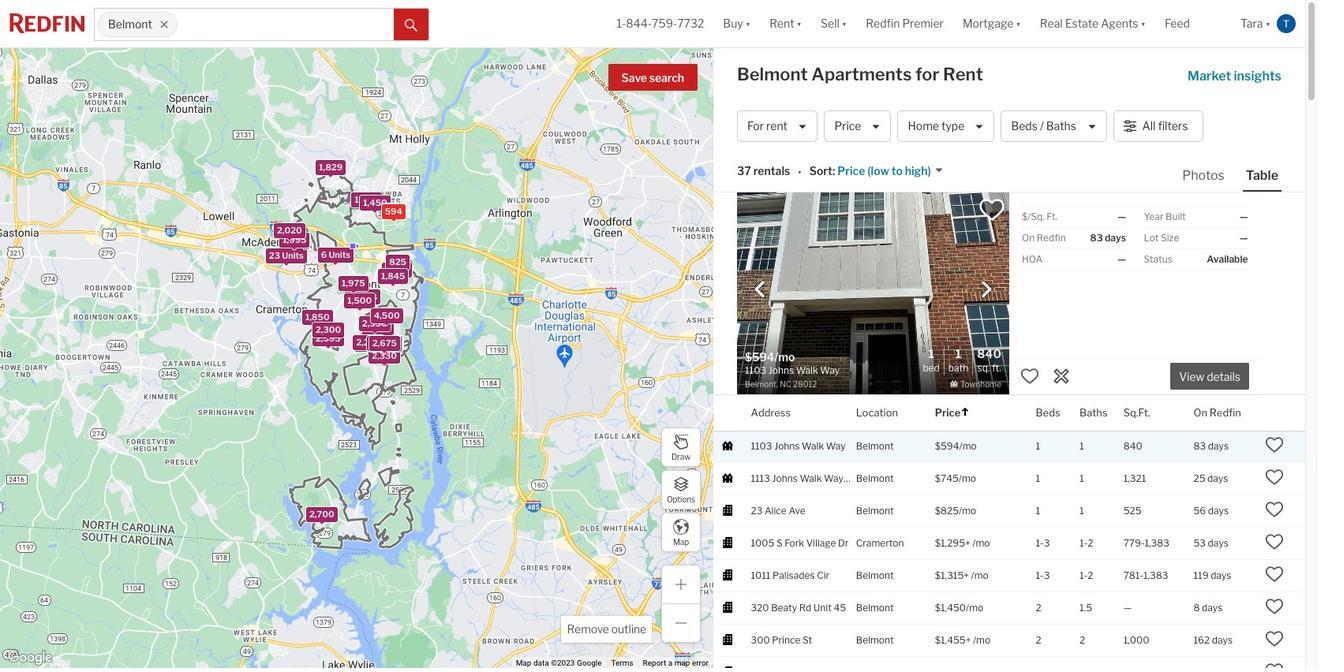 Task type: describe. For each thing, give the bounding box(es) containing it.
▾ for rent ▾
[[797, 17, 802, 30]]

/mo for $745 /mo
[[959, 473, 977, 484]]

25
[[1194, 473, 1206, 484]]

days for 525
[[1209, 505, 1229, 517]]

1- up 1.5
[[1080, 570, 1088, 582]]

a
[[669, 659, 673, 668]]

built
[[1166, 211, 1187, 223]]

162
[[1194, 634, 1211, 646]]

rent
[[767, 120, 788, 133]]

1,383 for 779-
[[1145, 537, 1170, 549]]

(low
[[868, 165, 890, 178]]

$/sq.
[[1022, 211, 1045, 223]]

1,998
[[358, 338, 382, 350]]

rent ▾ button
[[760, 0, 812, 47]]

home type button
[[898, 111, 995, 142]]

table
[[1247, 168, 1279, 183]]

cramerton
[[856, 537, 904, 549]]

location button
[[856, 396, 899, 431]]

$594
[[935, 440, 960, 452]]

map
[[675, 659, 690, 668]]

way for 1103 johns walk way
[[826, 440, 846, 452]]

23 alice ave
[[751, 505, 806, 517]]

save search button
[[608, 64, 698, 91]]

#94
[[846, 473, 864, 484]]

$/sq. ft.
[[1022, 211, 1058, 223]]

days for 840
[[1209, 440, 1229, 452]]

1,650
[[355, 194, 379, 205]]

1 bath
[[949, 348, 969, 374]]

▾ for sell ▾
[[842, 17, 847, 30]]

walk for 1103
[[802, 440, 824, 452]]

draw
[[672, 452, 691, 461]]

view details link
[[1171, 362, 1250, 390]]

price for price (low to high)
[[838, 165, 866, 178]]

— for ft.
[[1118, 211, 1127, 223]]

redfin inside button
[[866, 17, 900, 30]]

days for 1,000
[[1213, 634, 1233, 646]]

map button
[[662, 513, 701, 553]]

1,383 for 781-
[[1144, 570, 1169, 582]]

mortgage ▾ button
[[954, 0, 1031, 47]]

days for 1,321
[[1208, 473, 1229, 484]]

/mo for $1,455+ /mo
[[973, 634, 991, 646]]

rentals
[[754, 165, 791, 178]]

1005 s fork village dr cramerton
[[751, 537, 904, 549]]

2,350
[[362, 318, 387, 330]]

2,020
[[277, 225, 302, 236]]

2 left 1.5
[[1036, 602, 1042, 614]]

terms
[[612, 659, 634, 668]]

119 days
[[1194, 570, 1232, 582]]

real estate agents ▾ link
[[1040, 0, 1146, 47]]

1 vertical spatial rent
[[944, 64, 984, 84]]

1 vertical spatial baths
[[1080, 406, 1108, 419]]

previous button image
[[752, 281, 768, 297]]

photos
[[1183, 168, 1225, 183]]

56
[[1194, 505, 1207, 517]]

781-
[[1124, 570, 1144, 582]]

cir
[[817, 570, 830, 582]]

map data ©2023 google
[[516, 659, 602, 668]]

1,321
[[1124, 473, 1147, 484]]

779-
[[1124, 537, 1145, 549]]

submit search image
[[405, 19, 418, 31]]

google image
[[4, 648, 56, 669]]

1 vertical spatial 83
[[1194, 440, 1207, 452]]

favorite this home image for 56 days
[[1266, 500, 1285, 519]]

:
[[833, 165, 836, 178]]

1 vertical spatial on redfin
[[1194, 406, 1242, 419]]

4,500
[[374, 311, 400, 322]]

favorite this home image for 53 days
[[1266, 533, 1285, 552]]

1- left 779-
[[1080, 537, 1088, 549]]

ave
[[789, 505, 806, 517]]

table button
[[1243, 167, 1282, 192]]

$825
[[935, 505, 959, 517]]

56 days
[[1194, 505, 1229, 517]]

— down 781-
[[1124, 602, 1132, 614]]

walk for 1113
[[800, 473, 822, 484]]

0 vertical spatial price
[[835, 120, 862, 133]]

google
[[577, 659, 602, 668]]

insights
[[1234, 69, 1282, 84]]

sell
[[821, 17, 840, 30]]

days for —
[[1203, 602, 1223, 614]]

alice
[[765, 505, 787, 517]]

favorite this home image for 162 days
[[1266, 630, 1285, 649]]

/mo for $1,315+ /mo
[[972, 570, 989, 582]]

unit
[[814, 602, 832, 614]]

2,700
[[309, 510, 335, 521]]

redfin inside "button"
[[1210, 406, 1242, 419]]

7732
[[678, 17, 705, 30]]

/mo for $825 /mo
[[959, 505, 977, 517]]

2 left 779-
[[1088, 537, 1094, 549]]

320
[[751, 602, 769, 614]]

x-out this home image
[[1052, 367, 1071, 386]]

1-844-759-7732 link
[[617, 17, 705, 30]]

map for map
[[673, 537, 689, 547]]

$1,315+
[[935, 570, 970, 582]]

•
[[798, 166, 802, 179]]

redfin premier button
[[857, 0, 954, 47]]

sq.
[[978, 362, 990, 374]]

buy ▾ button
[[723, 0, 751, 47]]

for rent
[[748, 120, 788, 133]]

0 vertical spatial 83 days
[[1091, 232, 1127, 244]]

tara ▾
[[1241, 17, 1271, 30]]

beds for beds / baths
[[1012, 120, 1038, 133]]

53 days
[[1194, 537, 1229, 549]]

report a map error
[[643, 659, 709, 668]]

units for 3 units
[[356, 292, 377, 303]]

8 days
[[1194, 602, 1223, 614]]

map region
[[0, 0, 771, 669]]

6 units
[[321, 250, 351, 261]]

beds / baths
[[1012, 120, 1077, 133]]

price for the bottommost price button
[[935, 406, 961, 419]]

sq.ft. button
[[1124, 396, 1151, 431]]

sell ▾ button
[[821, 0, 847, 47]]

sort :
[[810, 165, 836, 178]]

terms link
[[612, 659, 634, 668]]

johns for 1113
[[773, 473, 798, 484]]

favorite this home image for 119 days
[[1266, 565, 1285, 584]]

view
[[1180, 371, 1205, 384]]

baths inside button
[[1047, 120, 1077, 133]]

sell ▾
[[821, 17, 847, 30]]

3 inside map region
[[348, 292, 354, 303]]

23 for 23 alice ave
[[751, 505, 763, 517]]

$745 /mo
[[935, 473, 977, 484]]

1-3 for $1,315+ /mo
[[1036, 570, 1050, 582]]

840 sq. ft.
[[978, 348, 1002, 374]]

real estate agents ▾ button
[[1031, 0, 1156, 47]]

745
[[385, 205, 402, 216]]

1 vertical spatial redfin
[[1037, 232, 1066, 244]]

remove outline button
[[562, 617, 652, 643]]

1-2 for 781-1,383
[[1080, 570, 1094, 582]]

real
[[1040, 17, 1063, 30]]

lot size
[[1144, 232, 1180, 244]]

1-3 for $1,295+ /mo
[[1036, 537, 1050, 549]]



Task type: locate. For each thing, give the bounding box(es) containing it.
23 down 2,020
[[269, 251, 280, 262]]

1011
[[751, 570, 771, 582]]

on redfin down the '$/sq. ft.'
[[1022, 232, 1066, 244]]

on down view
[[1194, 406, 1208, 419]]

1,845 down 825
[[381, 271, 405, 282]]

1 vertical spatial on
[[1194, 406, 1208, 419]]

next button image
[[979, 281, 995, 297]]

address
[[751, 406, 791, 419]]

rent inside dropdown button
[[770, 17, 795, 30]]

594
[[385, 206, 403, 217]]

s
[[777, 537, 783, 549]]

1 horizontal spatial units
[[329, 250, 351, 261]]

2 1,995 from the top
[[283, 234, 307, 246]]

0 vertical spatial map
[[673, 537, 689, 547]]

johns for 1103
[[775, 440, 800, 452]]

1 horizontal spatial rent
[[944, 64, 984, 84]]

on redfin button
[[1194, 396, 1242, 431]]

23 inside map region
[[269, 251, 280, 262]]

0 horizontal spatial 83 days
[[1091, 232, 1127, 244]]

2 vertical spatial redfin
[[1210, 406, 1242, 419]]

days right 53
[[1208, 537, 1229, 549]]

1,383
[[1145, 537, 1170, 549], [1144, 570, 1169, 582]]

2 horizontal spatial units
[[356, 292, 377, 303]]

apartments
[[812, 64, 912, 84]]

1,450
[[363, 198, 387, 209]]

3 for 1011 palisades cir
[[1044, 570, 1050, 582]]

favorite this home image
[[1266, 436, 1285, 454], [1266, 565, 1285, 584], [1266, 597, 1285, 616]]

0 vertical spatial way
[[826, 440, 846, 452]]

1- right $1,315+ /mo
[[1036, 570, 1044, 582]]

3 for 1005 s fork village dr
[[1044, 537, 1050, 549]]

2,095
[[373, 340, 398, 351]]

3 ▾ from the left
[[842, 17, 847, 30]]

remove
[[567, 623, 609, 636]]

/mo for $594 /mo
[[960, 440, 977, 452]]

for
[[748, 120, 764, 133]]

0 vertical spatial 1-3
[[1036, 537, 1050, 549]]

1-
[[617, 17, 626, 30], [1036, 537, 1044, 549], [1080, 537, 1088, 549], [1036, 570, 1044, 582], [1080, 570, 1088, 582]]

0 horizontal spatial redfin
[[866, 17, 900, 30]]

beds button
[[1036, 396, 1061, 431]]

feed
[[1165, 17, 1191, 30]]

— for built
[[1240, 211, 1249, 223]]

▾ right sell on the top right of the page
[[842, 17, 847, 30]]

0 vertical spatial redfin
[[866, 17, 900, 30]]

0 vertical spatial price button
[[825, 111, 892, 142]]

size
[[1161, 232, 1180, 244]]

/mo right $1,455+
[[973, 634, 991, 646]]

baths right /
[[1047, 120, 1077, 133]]

buy ▾
[[723, 17, 751, 30]]

1-2
[[1080, 537, 1094, 549], [1080, 570, 1094, 582]]

2,300
[[316, 324, 341, 335]]

price button
[[825, 111, 892, 142], [935, 396, 971, 431]]

rent ▾ button
[[770, 0, 802, 47]]

price (low to high) button
[[836, 164, 944, 179]]

price (low to high)
[[838, 165, 932, 178]]

1 vertical spatial walk
[[800, 473, 822, 484]]

0 vertical spatial beds
[[1012, 120, 1038, 133]]

price button up (low
[[825, 111, 892, 142]]

year built
[[1144, 211, 1187, 223]]

2,675
[[372, 338, 397, 349], [370, 338, 395, 349], [375, 338, 400, 349]]

0 vertical spatial 83
[[1091, 232, 1103, 244]]

1 horizontal spatial price button
[[935, 396, 971, 431]]

0 vertical spatial 840
[[978, 348, 1002, 362]]

1,383 up the 781-1,383
[[1145, 537, 1170, 549]]

2 vertical spatial favorite this home image
[[1266, 597, 1285, 616]]

▾ left sell on the top right of the page
[[797, 17, 802, 30]]

1,850
[[306, 312, 330, 323]]

walk
[[802, 440, 824, 452], [800, 473, 822, 484]]

— up available
[[1240, 232, 1249, 244]]

1 vertical spatial 840
[[1124, 440, 1143, 452]]

▾ right agents
[[1141, 17, 1146, 30]]

days right 8
[[1203, 602, 1223, 614]]

▾ right tara
[[1266, 17, 1271, 30]]

user photo image
[[1277, 14, 1296, 33]]

address button
[[751, 396, 791, 431]]

/mo for $1,450 /mo
[[966, 602, 984, 614]]

6 ▾ from the left
[[1266, 17, 1271, 30]]

1 horizontal spatial map
[[673, 537, 689, 547]]

dr
[[838, 537, 849, 549]]

840 for 840 sq. ft.
[[978, 348, 1002, 362]]

map left the data
[[516, 659, 532, 668]]

1 horizontal spatial 23
[[751, 505, 763, 517]]

▾ right buy on the right
[[746, 17, 751, 30]]

baths left sq.ft. at the right
[[1080, 406, 1108, 419]]

hoa
[[1022, 253, 1043, 265]]

heading
[[745, 349, 874, 391]]

beaty
[[771, 602, 798, 614]]

price button up $594 /mo
[[935, 396, 971, 431]]

mortgage ▾ button
[[963, 0, 1022, 47]]

©2023
[[551, 659, 575, 668]]

1- right $1,295+ /mo
[[1036, 537, 1044, 549]]

price
[[835, 120, 862, 133], [838, 165, 866, 178], [935, 406, 961, 419]]

redfin down details
[[1210, 406, 1242, 419]]

on inside on redfin "button"
[[1194, 406, 1208, 419]]

1 favorite this home image from the top
[[1266, 436, 1285, 454]]

83 days left lot
[[1091, 232, 1127, 244]]

way
[[826, 440, 846, 452], [824, 473, 844, 484]]

1,000
[[1124, 634, 1150, 646]]

1 horizontal spatial redfin
[[1037, 232, 1066, 244]]

0 vertical spatial on redfin
[[1022, 232, 1066, 244]]

2 right the $1,455+ /mo
[[1036, 634, 1042, 646]]

0 horizontal spatial baths
[[1047, 120, 1077, 133]]

840 up 1,321
[[1124, 440, 1143, 452]]

/mo for $1,295+ /mo
[[973, 537, 991, 549]]

$1,295+
[[935, 537, 971, 549]]

0 horizontal spatial 83
[[1091, 232, 1103, 244]]

1005
[[751, 537, 775, 549]]

rent right buy ▾
[[770, 17, 795, 30]]

1 horizontal spatial 83 days
[[1194, 440, 1229, 452]]

favorite this home image for 25 days
[[1266, 468, 1285, 487]]

0 vertical spatial 1-2
[[1080, 537, 1094, 549]]

2,325
[[376, 338, 401, 349], [374, 339, 398, 350], [372, 339, 397, 350]]

favorite button checkbox
[[979, 197, 1006, 223]]

1 vertical spatial 83 days
[[1194, 440, 1229, 452]]

4 ▾ from the left
[[1016, 17, 1022, 30]]

rent ▾
[[770, 17, 802, 30]]

0 horizontal spatial map
[[516, 659, 532, 668]]

2 1-2 from the top
[[1080, 570, 1094, 582]]

1 vertical spatial 1-3
[[1036, 570, 1050, 582]]

1 horizontal spatial baths
[[1080, 406, 1108, 419]]

days right 119
[[1211, 570, 1232, 582]]

favorite this home image for 83 days
[[1266, 436, 1285, 454]]

days down on redfin "button"
[[1209, 440, 1229, 452]]

units for 23 units
[[282, 251, 304, 262]]

840 up sq.
[[978, 348, 1002, 362]]

type
[[942, 120, 965, 133]]

walk down 1103 johns walk way
[[800, 473, 822, 484]]

ft. inside the 840 sq. ft.
[[992, 362, 1002, 374]]

1- left 759-
[[617, 17, 626, 30]]

units right 6
[[329, 250, 351, 261]]

market
[[1188, 69, 1232, 84]]

on up hoa at the right top
[[1022, 232, 1035, 244]]

1 vertical spatial 3
[[1044, 537, 1050, 549]]

$745
[[935, 473, 959, 484]]

on redfin
[[1022, 232, 1066, 244], [1194, 406, 1242, 419]]

johns right 1113
[[773, 473, 798, 484]]

beds inside button
[[1012, 120, 1038, 133]]

3 favorite this home image from the top
[[1266, 597, 1285, 616]]

45
[[834, 602, 846, 614]]

83 up 25
[[1194, 440, 1207, 452]]

0 vertical spatial rent
[[770, 17, 795, 30]]

0 horizontal spatial 840
[[978, 348, 1002, 362]]

0 vertical spatial 23
[[269, 251, 280, 262]]

1 vertical spatial favorite this home image
[[1266, 565, 1285, 584]]

▾ right mortgage
[[1016, 17, 1022, 30]]

2 vertical spatial price
[[935, 406, 961, 419]]

2,550
[[372, 338, 397, 349], [370, 338, 396, 349]]

1-2 left 779-
[[1080, 537, 1094, 549]]

map inside button
[[673, 537, 689, 547]]

0 vertical spatial johns
[[775, 440, 800, 452]]

2 down 1.5
[[1080, 634, 1086, 646]]

village
[[807, 537, 836, 549]]

/
[[1041, 120, 1044, 133]]

favorite this home image
[[1021, 367, 1040, 386], [1266, 468, 1285, 487], [1266, 500, 1285, 519], [1266, 533, 1285, 552], [1266, 630, 1285, 649], [1266, 662, 1285, 669]]

1 vertical spatial price button
[[935, 396, 971, 431]]

1 vertical spatial 1,383
[[1144, 570, 1169, 582]]

2 horizontal spatial redfin
[[1210, 406, 1242, 419]]

0 vertical spatial 3
[[348, 292, 354, 303]]

home
[[908, 120, 940, 133]]

1113 johns walk way #94 belmont
[[751, 473, 894, 484]]

save
[[622, 71, 647, 84]]

0 horizontal spatial on
[[1022, 232, 1035, 244]]

— left status at the top of the page
[[1118, 253, 1127, 265]]

5 ▾ from the left
[[1141, 17, 1146, 30]]

1 bed
[[923, 348, 940, 374]]

1 ▾ from the left
[[746, 17, 751, 30]]

— down table button at the right of the page
[[1240, 211, 1249, 223]]

price right :
[[838, 165, 866, 178]]

0 vertical spatial walk
[[802, 440, 824, 452]]

$1,450
[[935, 602, 966, 614]]

825
[[389, 257, 407, 268]]

1 horizontal spatial 840
[[1124, 440, 1143, 452]]

favorite button image
[[979, 197, 1006, 223]]

▾ for tara ▾
[[1266, 17, 1271, 30]]

23 left 'alice'
[[751, 505, 763, 517]]

None search field
[[178, 9, 394, 40]]

2 up 1.5
[[1088, 570, 1094, 582]]

units down 2,020
[[282, 251, 304, 262]]

data
[[534, 659, 549, 668]]

1,845 up 4,500
[[385, 264, 409, 275]]

23 for 23 units
[[269, 251, 280, 262]]

units down 1,975
[[356, 292, 377, 303]]

/mo up $1,295+ /mo
[[959, 505, 977, 517]]

1 horizontal spatial ft.
[[1047, 211, 1058, 223]]

1 vertical spatial price
[[838, 165, 866, 178]]

ft. right the $/sq.
[[1047, 211, 1058, 223]]

1 horizontal spatial 83
[[1194, 440, 1207, 452]]

0 vertical spatial baths
[[1047, 120, 1077, 133]]

844-
[[626, 17, 652, 30]]

1011 palisades cir
[[751, 570, 830, 582]]

781-1,383
[[1124, 570, 1169, 582]]

estate
[[1066, 17, 1099, 30]]

0 vertical spatial favorite this home image
[[1266, 436, 1285, 454]]

1 1-2 from the top
[[1080, 537, 1094, 549]]

for rent button
[[737, 111, 818, 142]]

1 vertical spatial johns
[[773, 473, 798, 484]]

0 vertical spatial on
[[1022, 232, 1035, 244]]

1 1-3 from the top
[[1036, 537, 1050, 549]]

rent right for
[[944, 64, 984, 84]]

agents
[[1102, 17, 1139, 30]]

favorite this home image for 8 days
[[1266, 597, 1285, 616]]

▾ for buy ▾
[[746, 17, 751, 30]]

1 inside 1 bath
[[956, 348, 962, 362]]

1,845
[[385, 264, 409, 275], [381, 271, 405, 282]]

search
[[650, 71, 685, 84]]

0 horizontal spatial 23
[[269, 251, 280, 262]]

ft. right sq.
[[992, 362, 1002, 374]]

johns right 1103
[[775, 440, 800, 452]]

beds down "x-out this home" image on the bottom right of the page
[[1036, 406, 1061, 419]]

2,200
[[365, 322, 391, 333]]

beds for beds
[[1036, 406, 1061, 419]]

1 vertical spatial beds
[[1036, 406, 1061, 419]]

for
[[916, 64, 940, 84]]

1 vertical spatial 1-2
[[1080, 570, 1094, 582]]

$594 /mo
[[935, 440, 977, 452]]

3 units
[[348, 292, 377, 303]]

0 horizontal spatial ft.
[[992, 362, 1002, 374]]

/mo up the $1,455+ /mo
[[966, 602, 984, 614]]

2 1-3 from the top
[[1036, 570, 1050, 582]]

1 horizontal spatial on
[[1194, 406, 1208, 419]]

way for 1113 johns walk way #94 belmont
[[824, 473, 844, 484]]

1,500
[[348, 295, 372, 306]]

2,595
[[316, 333, 341, 344]]

162 days
[[1194, 634, 1233, 646]]

1 horizontal spatial on redfin
[[1194, 406, 1242, 419]]

83 days up 25 days
[[1194, 440, 1229, 452]]

redfin left premier
[[866, 17, 900, 30]]

units for 6 units
[[329, 250, 351, 261]]

0 horizontal spatial units
[[282, 251, 304, 262]]

$1,455+ /mo
[[935, 634, 991, 646]]

— left "year"
[[1118, 211, 1127, 223]]

units
[[329, 250, 351, 261], [282, 251, 304, 262], [356, 292, 377, 303]]

0 horizontal spatial price button
[[825, 111, 892, 142]]

— for size
[[1240, 232, 1249, 244]]

price up :
[[835, 120, 862, 133]]

beds left /
[[1012, 120, 1038, 133]]

2 ▾ from the left
[[797, 17, 802, 30]]

1 vertical spatial 23
[[751, 505, 763, 517]]

1 vertical spatial ft.
[[992, 362, 1002, 374]]

2,299
[[356, 337, 381, 348]]

days right 162
[[1213, 634, 1233, 646]]

photo of 1103 johns walk way, belmont, nc 28012 image
[[737, 193, 1010, 395]]

way left #94
[[824, 473, 844, 484]]

53
[[1194, 537, 1206, 549]]

redfin down the '$/sq. ft.'
[[1037, 232, 1066, 244]]

days right 25
[[1208, 473, 1229, 484]]

walk up 1113 johns walk way #94 belmont
[[802, 440, 824, 452]]

1-2 up 1.5
[[1080, 570, 1094, 582]]

bath
[[949, 362, 969, 374]]

0 vertical spatial ft.
[[1047, 211, 1058, 223]]

83 days
[[1091, 232, 1127, 244], [1194, 440, 1229, 452]]

0 horizontal spatial rent
[[770, 17, 795, 30]]

1,383 down 779-1,383
[[1144, 570, 1169, 582]]

1103
[[751, 440, 773, 452]]

0 vertical spatial 1,383
[[1145, 537, 1170, 549]]

days left lot
[[1105, 232, 1127, 244]]

2 vertical spatial 3
[[1044, 570, 1050, 582]]

/mo up $745 /mo
[[960, 440, 977, 452]]

map for map data ©2023 google
[[516, 659, 532, 668]]

price up $594
[[935, 406, 961, 419]]

2,330
[[372, 351, 397, 362]]

map down options
[[673, 537, 689, 547]]

2 favorite this home image from the top
[[1266, 565, 1285, 584]]

840 for 840
[[1124, 440, 1143, 452]]

1 vertical spatial way
[[824, 473, 844, 484]]

▾ for mortgage ▾
[[1016, 17, 1022, 30]]

home type
[[908, 120, 965, 133]]

23 units
[[269, 251, 304, 262]]

way up 1113 johns walk way #94 belmont
[[826, 440, 846, 452]]

days right the "56"
[[1209, 505, 1229, 517]]

filters
[[1159, 120, 1189, 133]]

/mo right $1,315+
[[972, 570, 989, 582]]

johns
[[775, 440, 800, 452], [773, 473, 798, 484]]

1 1,995 from the top
[[283, 234, 307, 245]]

all filters
[[1143, 120, 1189, 133]]

/mo down $594 /mo
[[959, 473, 977, 484]]

83 left lot
[[1091, 232, 1103, 244]]

report a map error link
[[643, 659, 709, 668]]

0 horizontal spatial on redfin
[[1022, 232, 1066, 244]]

1-2 for 779-1,383
[[1080, 537, 1094, 549]]

1 vertical spatial map
[[516, 659, 532, 668]]

/mo right $1,295+
[[973, 537, 991, 549]]

days for 781-1,383
[[1211, 570, 1232, 582]]

on redfin down details
[[1194, 406, 1242, 419]]

remove belmont image
[[160, 20, 169, 29]]

25 days
[[1194, 473, 1229, 484]]

days for 779-1,383
[[1208, 537, 1229, 549]]

1 inside 1 bed
[[929, 348, 935, 362]]

300
[[751, 634, 770, 646]]



Task type: vqa. For each thing, say whether or not it's contained in the screenshot.


